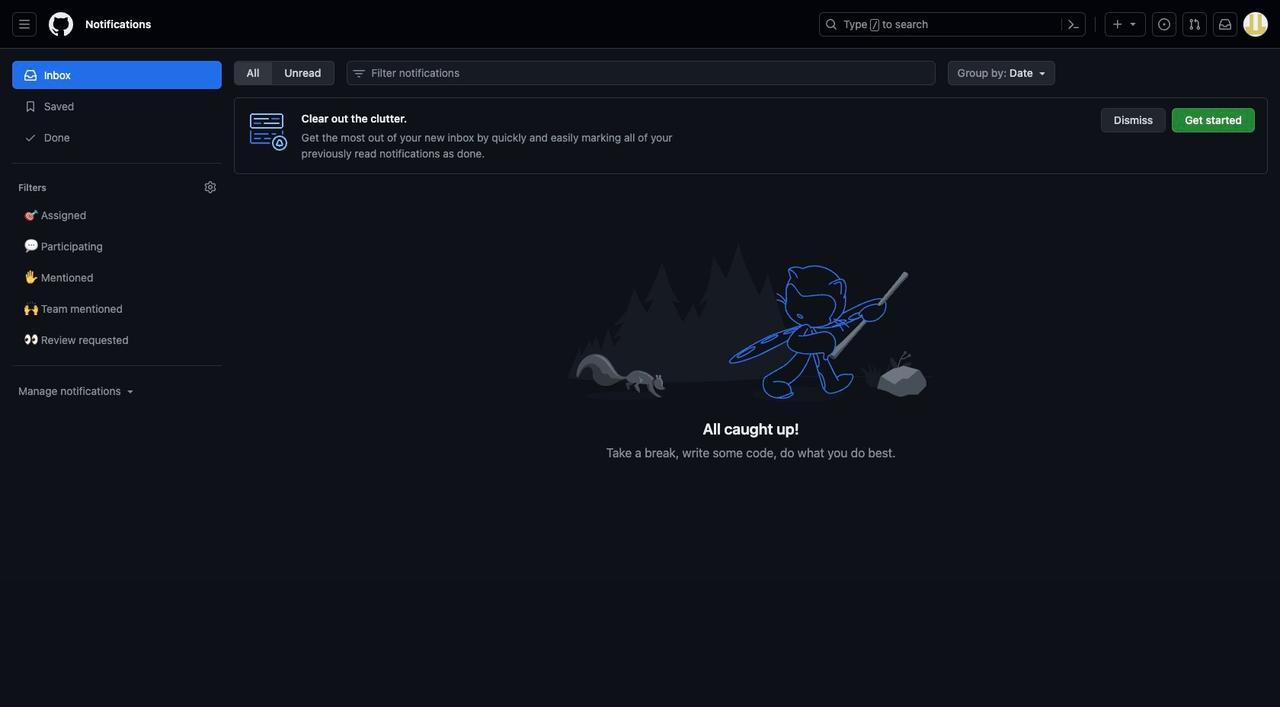 Task type: locate. For each thing, give the bounding box(es) containing it.
None search field
[[346, 61, 935, 85]]

inbox image
[[24, 69, 37, 82]]

bookmark image
[[24, 101, 37, 113]]

0 horizontal spatial triangle down image
[[124, 386, 136, 398]]

triangle down image
[[1036, 67, 1048, 79], [124, 386, 136, 398]]

1 horizontal spatial triangle down image
[[1036, 67, 1048, 79]]

git pull request image
[[1189, 18, 1201, 30]]

homepage image
[[49, 12, 73, 37]]

0 vertical spatial triangle down image
[[1036, 67, 1048, 79]]

1 vertical spatial triangle down image
[[124, 386, 136, 398]]

plus image
[[1112, 18, 1124, 30]]

issue opened image
[[1158, 18, 1171, 30]]



Task type: vqa. For each thing, say whether or not it's contained in the screenshot.
SEARCH
no



Task type: describe. For each thing, give the bounding box(es) containing it.
triangle down image inside notifications element
[[124, 386, 136, 398]]

customize filters image
[[204, 181, 216, 194]]

check image
[[24, 132, 37, 144]]

notifications element
[[12, 49, 221, 525]]

command palette image
[[1068, 18, 1080, 30]]

inbox zero image
[[568, 235, 934, 408]]

triangle down image
[[1127, 18, 1139, 30]]

notifications image
[[1219, 18, 1231, 30]]

Filter notifications text field
[[346, 61, 935, 85]]

filter image
[[352, 68, 365, 80]]



